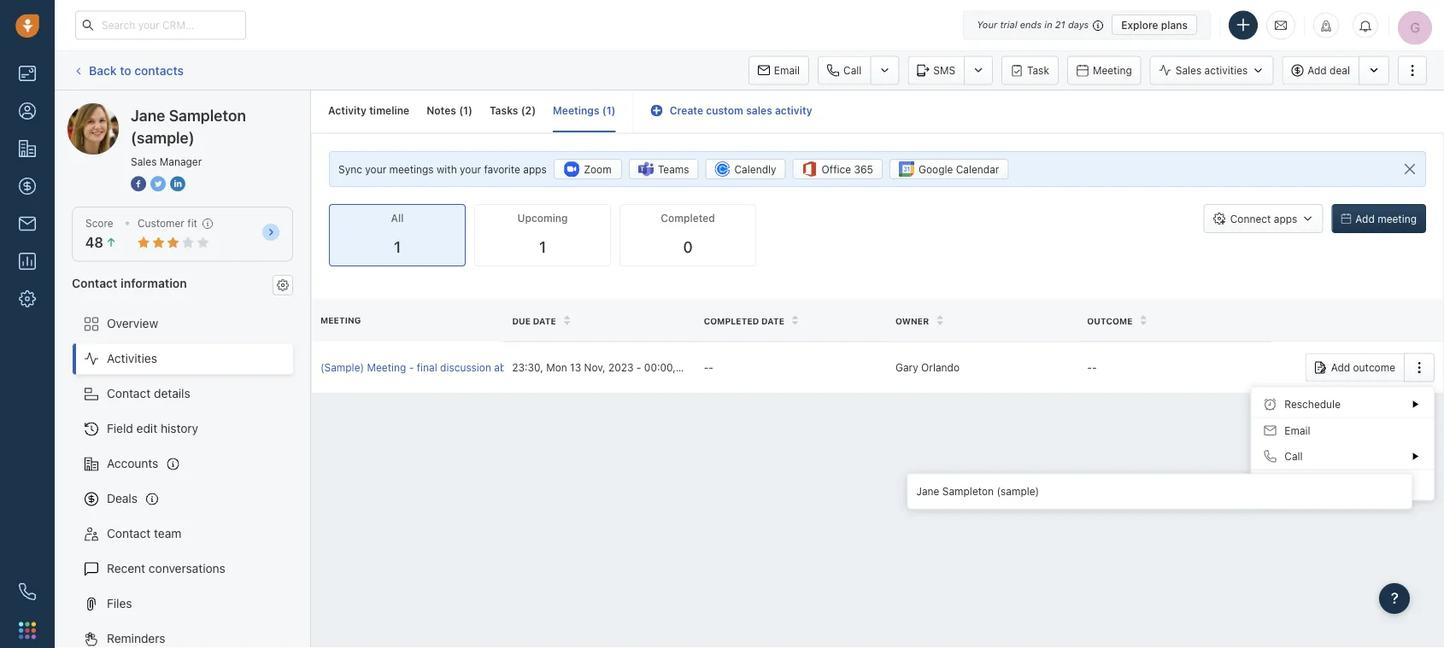 Task type: vqa. For each thing, say whether or not it's contained in the screenshot.
Queue to the bottom
no



Task type: describe. For each thing, give the bounding box(es) containing it.
add meeting
[[1356, 213, 1417, 225]]

calendly button
[[705, 159, 786, 180]]

back to contacts link
[[72, 57, 185, 84]]

zoom button
[[554, 159, 622, 180]]

23:30, mon 13 nov, 2023 - 00:00, wed 15 nov, 2023
[[512, 362, 767, 374]]

completed date
[[704, 316, 784, 326]]

add meeting button
[[1332, 204, 1426, 233]]

( for notes
[[459, 105, 463, 117]]

connect apps
[[1230, 213, 1298, 225]]

2 2023 from the left
[[741, 362, 767, 374]]

365
[[854, 163, 873, 175]]

add deal
[[1308, 64, 1350, 76]]

1 vertical spatial (sample)
[[131, 128, 195, 147]]

1 nov, from the left
[[584, 362, 605, 374]]

date for completed date
[[761, 316, 784, 326]]

1 your from the left
[[365, 163, 386, 175]]

connect
[[1230, 213, 1271, 225]]

recent
[[107, 562, 145, 576]]

teams button
[[629, 159, 699, 180]]

activities
[[1205, 64, 1248, 76]]

the
[[525, 362, 540, 374]]

tasks
[[490, 105, 518, 117]]

add for add meeting
[[1356, 213, 1375, 225]]

with
[[437, 163, 457, 175]]

google calendar
[[919, 163, 999, 175]]

office 365 button
[[793, 159, 883, 180]]

activity
[[775, 105, 812, 117]]

due date
[[512, 316, 556, 326]]

customer fit
[[137, 217, 197, 229]]

gary
[[896, 362, 918, 374]]

0 horizontal spatial deal
[[543, 362, 564, 374]]

48
[[85, 235, 103, 251]]

contact information
[[72, 276, 187, 290]]

0 horizontal spatial jane
[[102, 103, 128, 117]]

completed for completed
[[661, 212, 715, 224]]

date for due date
[[533, 316, 556, 326]]

0 vertical spatial apps
[[523, 163, 547, 175]]

calendly
[[735, 163, 776, 175]]

office
[[822, 163, 851, 175]]

sales for sales manager
[[131, 156, 157, 167]]

in
[[1045, 19, 1053, 30]]

accounts
[[107, 457, 158, 471]]

4 - from the left
[[709, 362, 714, 374]]

your
[[977, 19, 997, 30]]

create custom sales activity
[[670, 105, 812, 117]]

office 365
[[822, 163, 873, 175]]

meetings
[[553, 105, 599, 117]]

phone image
[[19, 584, 36, 601]]

your trial ends in 21 days
[[977, 19, 1089, 30]]

add outcome
[[1331, 362, 1396, 374]]

notes
[[427, 105, 456, 117]]

contact for contact team
[[107, 527, 151, 541]]

files
[[107, 597, 132, 611]]

back
[[89, 63, 117, 77]]

1 vertical spatial apps
[[1274, 213, 1298, 225]]

1 right notes
[[463, 105, 468, 117]]

tasks ( 2 )
[[490, 105, 536, 117]]

1 -- from the left
[[704, 362, 714, 374]]

add deal button
[[1282, 56, 1359, 85]]

23:30,
[[512, 362, 543, 374]]

00:00,
[[644, 362, 676, 374]]

sales activities
[[1176, 64, 1248, 76]]

google
[[919, 163, 953, 175]]

about
[[494, 362, 522, 374]]

5 - from the left
[[1087, 362, 1092, 374]]

deal inside button
[[1330, 64, 1350, 76]]

activity timeline
[[328, 105, 409, 117]]

1 horizontal spatial meeting
[[367, 362, 406, 374]]

create
[[670, 105, 703, 117]]

activity
[[328, 105, 367, 117]]

fit
[[187, 217, 197, 229]]

email inside "button"
[[774, 65, 800, 76]]

(sample) meeting - final discussion about the deal link
[[320, 360, 564, 375]]

sales
[[746, 105, 772, 117]]

explore plans link
[[1112, 15, 1197, 35]]

1 2023 from the left
[[608, 362, 634, 374]]

1 vertical spatial meeting
[[320, 315, 361, 325]]

1 down upcoming
[[539, 238, 546, 256]]

field edit history
[[107, 422, 198, 436]]

(sample) meeting - final discussion about the deal
[[320, 362, 564, 374]]

due
[[512, 316, 531, 326]]

sync your meetings with your favorite apps
[[338, 163, 547, 175]]

days
[[1068, 19, 1089, 30]]

reminders
[[107, 632, 165, 646]]

activities
[[107, 352, 157, 366]]

task
[[1027, 65, 1049, 76]]

history
[[161, 422, 198, 436]]

2
[[525, 105, 532, 117]]

outcome
[[1353, 362, 1396, 374]]

freshworks switcher image
[[19, 622, 36, 639]]

phone element
[[10, 575, 44, 609]]

contact details
[[107, 387, 190, 401]]



Task type: locate. For each thing, give the bounding box(es) containing it.
2 vertical spatial (sample)
[[997, 485, 1039, 497]]

mon
[[546, 362, 567, 374]]

meetings ( 1 )
[[553, 105, 616, 117]]

2 - from the left
[[637, 362, 641, 374]]

1 horizontal spatial jane
[[131, 106, 165, 124]]

sales for sales activities
[[1176, 64, 1202, 76]]

1 horizontal spatial sales
[[1176, 64, 1202, 76]]

0 horizontal spatial nov,
[[584, 362, 605, 374]]

meeting inside button
[[1093, 65, 1132, 76]]

6 - from the left
[[1092, 362, 1097, 374]]

--
[[704, 362, 714, 374], [1087, 362, 1097, 374]]

0 horizontal spatial )
[[468, 105, 473, 117]]

completed
[[661, 212, 715, 224], [704, 316, 759, 326]]

) for meetings ( 1 )
[[612, 105, 616, 117]]

1 horizontal spatial add
[[1331, 362, 1350, 374]]

call link
[[818, 56, 870, 85]]

email image
[[1275, 18, 1287, 32]]

add for add outcome
[[1331, 362, 1350, 374]]

your right with
[[460, 163, 481, 175]]

completed up 0
[[661, 212, 715, 224]]

meeting up (sample)
[[320, 315, 361, 325]]

( for tasks
[[521, 105, 525, 117]]

2 nov, from the left
[[717, 362, 738, 374]]

0 vertical spatial call
[[843, 65, 862, 76]]

deal
[[1330, 64, 1350, 76], [543, 362, 564, 374]]

score
[[85, 217, 113, 229]]

add for add deal
[[1308, 64, 1327, 76]]

contact for contact details
[[107, 387, 151, 401]]

2 vertical spatial contact
[[107, 527, 151, 541]]

timeline
[[369, 105, 409, 117]]

meeting
[[1378, 213, 1417, 225]]

call button
[[818, 56, 870, 85]]

2 your from the left
[[460, 163, 481, 175]]

0 horizontal spatial meeting
[[320, 315, 361, 325]]

contact down 48
[[72, 276, 118, 290]]

information
[[121, 276, 187, 290]]

deals
[[107, 492, 138, 506]]

2 vertical spatial add
[[1331, 362, 1350, 374]]

zoom
[[584, 163, 612, 175]]

sms button
[[908, 56, 964, 85]]

nov, right 15
[[717, 362, 738, 374]]

1 horizontal spatial apps
[[1274, 213, 1298, 225]]

3 ( from the left
[[602, 105, 606, 117]]

-- right wed
[[704, 362, 714, 374]]

mng settings image
[[277, 279, 289, 291]]

( right notes
[[459, 105, 463, 117]]

contact team
[[107, 527, 181, 541]]

2023
[[608, 362, 634, 374], [741, 362, 767, 374]]

sales
[[1176, 64, 1202, 76], [131, 156, 157, 167]]

1 ( from the left
[[459, 105, 463, 117]]

2 horizontal spatial )
[[612, 105, 616, 117]]

call
[[843, 65, 862, 76], [1285, 451, 1303, 463]]

0 horizontal spatial your
[[365, 163, 386, 175]]

facebook circled image
[[131, 174, 146, 193]]

2 ) from the left
[[532, 105, 536, 117]]

to
[[120, 63, 131, 77]]

(sample)
[[193, 103, 242, 117], [131, 128, 195, 147], [997, 485, 1039, 497]]

2 ( from the left
[[521, 105, 525, 117]]

contacts
[[134, 63, 184, 77]]

sales activities button
[[1150, 56, 1282, 85], [1150, 56, 1274, 85]]

call inside dropdown button
[[1285, 451, 1303, 463]]

21
[[1055, 19, 1065, 30]]

( right "tasks"
[[521, 105, 525, 117]]

2 horizontal spatial jane
[[917, 485, 940, 497]]

google calendar button
[[890, 159, 1009, 180]]

) right notes
[[468, 105, 473, 117]]

2 horizontal spatial add
[[1356, 213, 1375, 225]]

email up activity
[[774, 65, 800, 76]]

1 horizontal spatial your
[[460, 163, 481, 175]]

edit
[[136, 422, 157, 436]]

0 vertical spatial email
[[774, 65, 800, 76]]

sales manager
[[131, 156, 202, 167]]

task button
[[1002, 56, 1059, 85]]

2 -- from the left
[[1087, 362, 1097, 374]]

explore
[[1121, 19, 1158, 31]]

) for notes ( 1 )
[[468, 105, 473, 117]]

) right meetings
[[612, 105, 616, 117]]

( for meetings
[[602, 105, 606, 117]]

1 ) from the left
[[468, 105, 473, 117]]

reschedule
[[1285, 398, 1341, 410]]

all
[[391, 212, 404, 224]]

contact down activities
[[107, 387, 151, 401]]

discussion
[[440, 362, 491, 374]]

team
[[154, 527, 181, 541]]

1 - from the left
[[409, 362, 414, 374]]

favorite
[[484, 163, 520, 175]]

3 - from the left
[[704, 362, 709, 374]]

13
[[570, 362, 581, 374]]

twitter circled image
[[150, 174, 166, 193]]

explore plans
[[1121, 19, 1188, 31]]

recent conversations
[[107, 562, 225, 576]]

calendar
[[956, 163, 999, 175]]

2 date from the left
[[761, 316, 784, 326]]

1 horizontal spatial )
[[532, 105, 536, 117]]

conversations
[[149, 562, 225, 576]]

back to contacts
[[89, 63, 184, 77]]

apps
[[523, 163, 547, 175], [1274, 213, 1298, 225]]

0 horizontal spatial email
[[774, 65, 800, 76]]

) for tasks ( 2 )
[[532, 105, 536, 117]]

)
[[468, 105, 473, 117], [532, 105, 536, 117], [612, 105, 616, 117]]

0 vertical spatial meeting
[[1093, 65, 1132, 76]]

plans
[[1161, 19, 1188, 31]]

2 horizontal spatial (
[[602, 105, 606, 117]]

completed up 15
[[704, 316, 759, 326]]

0 horizontal spatial 2023
[[608, 362, 634, 374]]

ends
[[1020, 19, 1042, 30]]

1 horizontal spatial (
[[521, 105, 525, 117]]

teams
[[658, 163, 689, 175]]

your right sync
[[365, 163, 386, 175]]

email down reschedule
[[1285, 425, 1310, 437]]

owner
[[896, 316, 929, 326]]

0 vertical spatial sales
[[1176, 64, 1202, 76]]

jane sampleton (sample)
[[102, 103, 242, 117], [131, 106, 246, 147], [917, 485, 1039, 497]]

create custom sales activity link
[[651, 105, 812, 117]]

1 vertical spatial email
[[1285, 425, 1310, 437]]

0 vertical spatial contact
[[72, 276, 118, 290]]

linkedin circled image
[[170, 174, 185, 193]]

trial
[[1000, 19, 1017, 30]]

sampleton
[[131, 103, 190, 117], [169, 106, 246, 124], [942, 485, 994, 497]]

3 ) from the left
[[612, 105, 616, 117]]

1 horizontal spatial nov,
[[717, 362, 738, 374]]

0 horizontal spatial apps
[[523, 163, 547, 175]]

contact for contact information
[[72, 276, 118, 290]]

0 horizontal spatial date
[[533, 316, 556, 326]]

apps right favorite
[[523, 163, 547, 175]]

meeting down explore
[[1093, 65, 1132, 76]]

1 vertical spatial add
[[1356, 213, 1375, 225]]

0 vertical spatial deal
[[1330, 64, 1350, 76]]

0 horizontal spatial add
[[1308, 64, 1327, 76]]

2023 left 00:00,
[[608, 362, 634, 374]]

nov,
[[584, 362, 605, 374], [717, 362, 738, 374]]

apps right the connect
[[1274, 213, 1298, 225]]

0 vertical spatial (sample)
[[193, 103, 242, 117]]

call inside button
[[843, 65, 862, 76]]

1 horizontal spatial date
[[761, 316, 784, 326]]

15
[[703, 362, 714, 374]]

sync
[[338, 163, 362, 175]]

) right "tasks"
[[532, 105, 536, 117]]

call down reschedule
[[1285, 451, 1303, 463]]

0 horizontal spatial call
[[843, 65, 862, 76]]

1 vertical spatial call
[[1285, 451, 1303, 463]]

call right email "button"
[[843, 65, 862, 76]]

1 down the all
[[394, 238, 401, 256]]

-- down outcome
[[1087, 362, 1097, 374]]

1 vertical spatial completed
[[704, 316, 759, 326]]

1 vertical spatial contact
[[107, 387, 151, 401]]

sms
[[933, 65, 955, 76]]

1 horizontal spatial deal
[[1330, 64, 1350, 76]]

1 date from the left
[[533, 316, 556, 326]]

email button
[[748, 56, 809, 85]]

meeting button
[[1067, 56, 1141, 85]]

completed for completed date
[[704, 316, 759, 326]]

sales up facebook circled image
[[131, 156, 157, 167]]

2 horizontal spatial meeting
[[1093, 65, 1132, 76]]

jane
[[102, 103, 128, 117], [131, 106, 165, 124], [917, 485, 940, 497]]

0 vertical spatial add
[[1308, 64, 1327, 76]]

2 vertical spatial meeting
[[367, 362, 406, 374]]

1 vertical spatial deal
[[543, 362, 564, 374]]

add inside button
[[1308, 64, 1327, 76]]

0 horizontal spatial (
[[459, 105, 463, 117]]

reschedule button
[[1251, 392, 1434, 417]]

notes ( 1 )
[[427, 105, 473, 117]]

connect apps button
[[1204, 204, 1323, 233], [1204, 204, 1323, 233]]

0
[[683, 238, 693, 256]]

manager
[[160, 156, 202, 167]]

field
[[107, 422, 133, 436]]

add outcome button
[[1306, 353, 1404, 382]]

sales left activities
[[1176, 64, 1202, 76]]

( right meetings
[[602, 105, 606, 117]]

1 horizontal spatial --
[[1087, 362, 1097, 374]]

email
[[774, 65, 800, 76], [1285, 425, 1310, 437]]

overview
[[107, 317, 158, 331]]

0 horizontal spatial --
[[704, 362, 714, 374]]

0 horizontal spatial sales
[[131, 156, 157, 167]]

meeting left final
[[367, 362, 406, 374]]

final
[[417, 362, 437, 374]]

1 right meetings
[[606, 105, 612, 117]]

1 horizontal spatial email
[[1285, 425, 1310, 437]]

orlando
[[921, 362, 960, 374]]

call button
[[1251, 444, 1434, 469]]

nov, right 13
[[584, 362, 605, 374]]

1 horizontal spatial call
[[1285, 451, 1303, 463]]

1 vertical spatial sales
[[131, 156, 157, 167]]

1 horizontal spatial 2023
[[741, 362, 767, 374]]

0 vertical spatial completed
[[661, 212, 715, 224]]

contact up recent
[[107, 527, 151, 541]]

2023 right 15
[[741, 362, 767, 374]]

(
[[459, 105, 463, 117], [521, 105, 525, 117], [602, 105, 606, 117]]

Search your CRM... text field
[[75, 11, 246, 40]]

wed
[[679, 362, 700, 374]]



